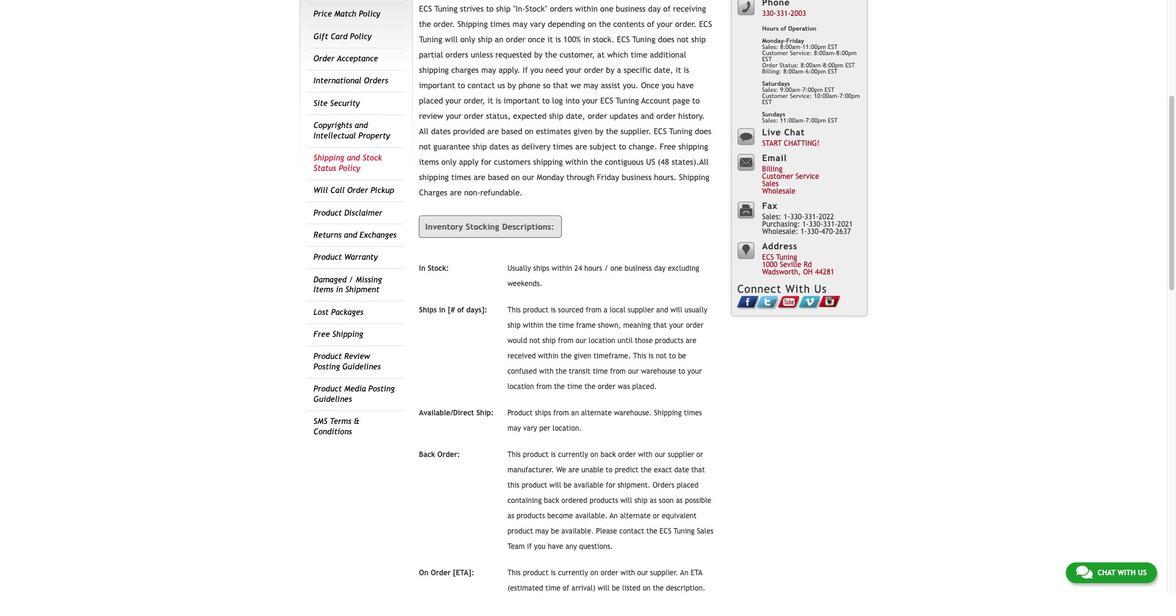 Task type: locate. For each thing, give the bounding box(es) containing it.
expected
[[513, 112, 547, 121]]

that inside ecs tuning strives to ship "in-stock" orders within one business day of receiving the order. shipping times may vary depending on the contents of your order. ecs tuning will only ship an order once it is 100% in stock. ecs tuning does not ship partial orders unless requested by the customer, at which time additional shipping charges may apply. if you need your order by a specific date, it is important to contact us by phone so that we may assist you. once you have placed your order, it is important to log into your ecs tuning account page to review your order status, expected ship date, order updates and order history. all dates provided are based on estimates given by the supplier. ecs tuning does not guarantee ship dates as delivery times are subject to change. free shipping items only apply for customers shipping within the contiguous us (48 states).all shipping times are based on our monday through friday business hours. shipping charges are non-refundable.
[[553, 81, 568, 90]]

1 horizontal spatial /
[[605, 264, 609, 273]]

on inside this product is currently on back order with our supplier or manufacturer. we are unable to predict the exact date that this product will be available for shipment. orders placed containing back ordered products will ship as soon as possible as products become available. an alternate or equivalent product may be available. please contact the ecs tuning sales team if you have any questions.
[[591, 451, 599, 459]]

comments image
[[1077, 565, 1093, 580]]

1 vertical spatial contact
[[620, 527, 645, 536]]

1 horizontal spatial or
[[697, 451, 703, 459]]

posting inside product review posting guidelines
[[314, 362, 340, 371]]

ecs down equivalent at the right bottom
[[660, 527, 672, 536]]

location down confused
[[508, 383, 534, 391]]

1 horizontal spatial back
[[601, 451, 616, 459]]

from inside product ships from an alternate warehouse. shipping times may vary per location.
[[554, 409, 569, 418]]

international orders
[[314, 76, 388, 85]]

1 currently from the top
[[558, 451, 588, 459]]

from down timeframe.
[[610, 367, 626, 376]]

order
[[506, 35, 526, 44], [584, 66, 604, 75], [464, 112, 484, 121], [588, 112, 608, 121], [657, 112, 676, 121], [686, 321, 704, 330], [598, 383, 616, 391], [618, 451, 636, 459], [601, 569, 619, 577]]

0 vertical spatial in
[[584, 35, 590, 44]]

0 horizontal spatial only
[[442, 158, 457, 167]]

page
[[673, 96, 690, 105]]

order down 'usually'
[[686, 321, 704, 330]]

product for this product is currently on back order with our supplier or manufacturer. we are unable to predict the exact date that this product will be available for shipment. orders placed containing back ordered products will ship as soon as possible as products become available. an alternate or equivalent product may be available. please contact the ecs tuning sales team if you have any questions.
[[523, 451, 549, 459]]

ecs tuning strives to ship "in-stock" orders within one business day of receiving the order. shipping times may vary depending on the contents of your order. ecs tuning will only ship an order once it is 100% in stock. ecs tuning does not ship partial orders unless requested by the customer, at which time additional shipping charges may apply. if you need your order by a specific date, it is important to contact us by phone so that we may assist you. once you have placed your order, it is important to log into your ecs tuning account page to review your order status, expected ship date, order updates and order history. all dates provided are based on estimates given by the supplier. ecs tuning does not guarantee ship dates as delivery times are subject to change. free shipping items only apply for customers shipping within the contiguous us (48 states).all shipping times are based on our monday through friday business hours. shipping charges are non-refundable.
[[419, 4, 712, 197]]

2 order. from the left
[[675, 20, 697, 29]]

1 vertical spatial alternate
[[620, 512, 651, 520]]

0 horizontal spatial for
[[481, 158, 492, 167]]

tuning down address
[[777, 253, 798, 262]]

of right the 'hours'
[[781, 25, 787, 32]]

in stock:
[[419, 264, 449, 273]]

shipping and stock status policy link
[[314, 153, 382, 173]]

0 vertical spatial an
[[495, 35, 504, 44]]

posting inside product media posting guidelines
[[369, 384, 395, 394]]

1 vertical spatial 8:00pm
[[823, 62, 844, 69]]

for inside ecs tuning strives to ship "in-stock" orders within one business day of receiving the order. shipping times may vary depending on the contents of your order. ecs tuning will only ship an order once it is 100% in stock. ecs tuning does not ship partial orders unless requested by the customer, at which time additional shipping charges may apply. if you need your order by a specific date, it is important to contact us by phone so that we may assist you. once you have placed your order, it is important to log into your ecs tuning account page to review your order status, expected ship date, order updates and order history. all dates provided are based on estimates given by the supplier. ecs tuning does not guarantee ship dates as delivery times are subject to change. free shipping items only apply for customers shipping within the contiguous us (48 states).all shipping times are based on our monday through friday business hours. shipping charges are non-refundable.
[[481, 158, 492, 167]]

free inside ecs tuning strives to ship "in-stock" orders within one business day of receiving the order. shipping times may vary depending on the contents of your order. ecs tuning will only ship an order once it is 100% in stock. ecs tuning does not ship partial orders unless requested by the customer, at which time additional shipping charges may apply. if you need your order by a specific date, it is important to contact us by phone so that we may assist you. once you have placed your order, it is important to log into your ecs tuning account page to review your order status, expected ship date, order updates and order history. all dates provided are based on estimates given by the supplier. ecs tuning does not guarantee ship dates as delivery times are subject to change. free shipping items only apply for customers shipping within the contiguous us (48 states).all shipping times are based on our monday through friday business hours. shipping charges are non-refundable.
[[660, 142, 676, 151]]

order right call
[[347, 186, 368, 195]]

if
[[523, 66, 528, 75]]

product review posting guidelines
[[314, 352, 381, 371]]

&
[[354, 417, 360, 426]]

you inside this product is currently on back order with our supplier or manufacturer. we are unable to predict the exact date that this product will be available for shipment. orders placed containing back ordered products will ship as soon as possible as products become available. an alternate or equivalent product may be available. please contact the ecs tuning sales team if you have any questions.
[[534, 543, 546, 551]]

apply
[[459, 158, 479, 167]]

product inside product review posting guidelines
[[314, 352, 342, 361]]

day left receiving
[[648, 4, 661, 14]]

330-331-2003 link
[[763, 9, 806, 18]]

6:00pm
[[806, 68, 826, 75]]

supplier up the meaning at the bottom of page
[[628, 306, 654, 315]]

2 horizontal spatial products
[[655, 337, 684, 345]]

0 vertical spatial a
[[617, 66, 622, 75]]

stock
[[363, 153, 382, 163]]

product left the media
[[314, 384, 342, 394]]

2022
[[819, 213, 835, 221]]

this inside this product is currently on back order with our supplier or manufacturer. we are unable to predict the exact date that this product will be available for shipment. orders placed containing back ordered products will ship as soon as possible as products become available. an alternate or equivalent product may be available. please contact the ecs tuning sales team if you have any questions.
[[508, 451, 521, 459]]

sales:
[[763, 43, 779, 50], [763, 86, 779, 93], [763, 117, 779, 124], [763, 213, 782, 221]]

with inside chat with us link
[[1118, 569, 1136, 577]]

2 service: from the top
[[790, 93, 812, 99]]

descriptions:
[[503, 222, 555, 231]]

1 horizontal spatial important
[[504, 96, 540, 105]]

site security link
[[314, 99, 360, 108]]

of inside this product is currently on order with our supplier. an eta (estimated time of arrival) will be listed on the description.
[[563, 584, 570, 593]]

order down account
[[657, 112, 676, 121]]

with
[[539, 367, 554, 376], [638, 451, 653, 459], [1118, 569, 1136, 577], [621, 569, 635, 577]]

product inside product media posting guidelines
[[314, 384, 342, 394]]

1 vertical spatial supplier.
[[651, 569, 679, 577]]

0 vertical spatial have
[[677, 81, 694, 90]]

product for product ships from an alternate warehouse. shipping times may vary per location.
[[508, 409, 533, 418]]

0 vertical spatial orders
[[364, 76, 388, 85]]

1 vertical spatial /
[[349, 275, 353, 284]]

as inside ecs tuning strives to ship "in-stock" orders within one business day of receiving the order. shipping times may vary depending on the contents of your order. ecs tuning will only ship an order once it is 100% in stock. ecs tuning does not ship partial orders unless requested by the customer, at which time additional shipping charges may apply. if you need your order by a specific date, it is important to contact us by phone so that we may assist you. once you have placed your order, it is important to log into your ecs tuning account page to review your order status, expected ship date, order updates and order history. all dates provided are based on estimates given by the supplier. ecs tuning does not guarantee ship dates as delivery times are subject to change. free shipping items only apply for customers shipping within the contiguous us (48 states).all shipping times are based on our monday through friday business hours. shipping charges are non-refundable.
[[512, 142, 519, 151]]

1 horizontal spatial only
[[460, 35, 476, 44]]

given inside this product is sourced from a local supplier and will usually ship within the time frame shown, meaning that your order would not ship from our location until those products are received within the given timeframe. this is not to be confused with the transit time from our warehouse to your location from the time the order was placed.
[[574, 352, 592, 361]]

1 vertical spatial it
[[676, 66, 681, 75]]

address
[[763, 241, 798, 251]]

are
[[487, 127, 499, 136], [576, 142, 587, 151], [474, 173, 486, 182], [450, 188, 462, 197], [686, 337, 697, 345], [569, 466, 579, 475]]

1 vertical spatial guidelines
[[314, 395, 352, 404]]

currently for are
[[558, 451, 588, 459]]

0 vertical spatial it
[[548, 35, 553, 44]]

as right the soon
[[676, 497, 683, 505]]

our
[[523, 173, 535, 182], [576, 337, 587, 345], [628, 367, 639, 376], [655, 451, 666, 459], [638, 569, 648, 577]]

time up the specific
[[631, 50, 648, 60]]

on up stock.
[[588, 20, 597, 29]]

connect
[[738, 282, 782, 295]]

1 horizontal spatial for
[[606, 481, 616, 490]]

8:00pm down 11:00pm on the top of the page
[[823, 62, 844, 69]]

order acceptance link
[[314, 54, 378, 63]]

1 vertical spatial chat
[[1098, 569, 1116, 577]]

2021
[[838, 220, 853, 229]]

2 vertical spatial customer
[[763, 172, 794, 181]]

ships inside product ships from an alternate warehouse. shipping times may vary per location.
[[535, 409, 551, 418]]

currently inside this product is currently on back order with our supplier or manufacturer. we are unable to predict the exact date that this product will be available for shipment. orders placed containing back ordered products will ship as soon as possible as products become available. an alternate or equivalent product may be available. please contact the ecs tuning sales team if you have any questions.
[[558, 451, 588, 459]]

sales inside email billing customer service sales wholesale
[[763, 180, 779, 188]]

2 sales: from the top
[[763, 86, 779, 93]]

and inside copyrights and intellectual property
[[355, 121, 368, 130]]

by up subject
[[595, 127, 604, 136]]

0 vertical spatial free
[[660, 142, 676, 151]]

0 horizontal spatial contact
[[468, 81, 495, 90]]

may inside product ships from an alternate warehouse. shipping times may vary per location.
[[508, 424, 521, 433]]

given up "transit"
[[574, 352, 592, 361]]

2 vertical spatial business
[[625, 264, 652, 273]]

will down shipment.
[[621, 497, 633, 505]]

2 vertical spatial you
[[534, 543, 546, 551]]

ships inside usually ships within 24 hours / one business day excluding weekends.
[[533, 264, 550, 273]]

and down product disclaimer link
[[344, 230, 357, 240]]

1 vertical spatial an
[[571, 409, 579, 418]]

0 vertical spatial does
[[658, 35, 675, 44]]

chat right comments image
[[1098, 569, 1116, 577]]

1 horizontal spatial products
[[590, 497, 618, 505]]

this up (estimated
[[508, 569, 521, 577]]

are down status, on the top of page
[[487, 127, 499, 136]]

/ right hours
[[605, 264, 609, 273]]

product down manufacturer.
[[522, 481, 547, 490]]

and inside ecs tuning strives to ship "in-stock" orders within one business day of receiving the order. shipping times may vary depending on the contents of your order. ecs tuning will only ship an order once it is 100% in stock. ecs tuning does not ship partial orders unless requested by the customer, at which time additional shipping charges may apply. if you need your order by a specific date, it is important to contact us by phone so that we may assist you. once you have placed your order, it is important to log into your ecs tuning account page to review your order status, expected ship date, order updates and order history. all dates provided are based on estimates given by the supplier. ecs tuning does not guarantee ship dates as delivery times are subject to change. free shipping items only apply for customers shipping within the contiguous us (48 states).all shipping times are based on our monday through friday business hours. shipping charges are non-refundable.
[[641, 112, 654, 121]]

3 sales: from the top
[[763, 117, 779, 124]]

1 vertical spatial a
[[604, 306, 608, 315]]

0 vertical spatial supplier.
[[621, 127, 652, 136]]

shipping and stock status policy
[[314, 153, 382, 173]]

one inside usually ships within 24 hours / one business day excluding weekends.
[[611, 264, 623, 273]]

and for shipping and stock status policy
[[347, 153, 360, 163]]

2 horizontal spatial that
[[692, 466, 705, 475]]

0 horizontal spatial chat
[[785, 127, 805, 137]]

currently inside this product is currently on order with our supplier. an eta (estimated time of arrival) will be listed on the description.
[[558, 569, 588, 577]]

stocking
[[466, 222, 500, 231]]

0 horizontal spatial supplier
[[628, 306, 654, 315]]

1 vertical spatial given
[[574, 352, 592, 361]]

the left exact
[[641, 466, 652, 475]]

1 horizontal spatial a
[[617, 66, 622, 75]]

4 sales: from the top
[[763, 213, 782, 221]]

sales: down the 'hours'
[[763, 43, 779, 50]]

a inside this product is sourced from a local supplier and will usually ship within the time frame shown, meaning that your order would not ship from our location until those products are received within the given timeframe. this is not to be confused with the transit time from our warehouse to your location from the time the order was placed.
[[604, 306, 608, 315]]

description.
[[666, 584, 706, 593]]

11:00am-
[[780, 117, 806, 124]]

vary inside product ships from an alternate warehouse. shipping times may vary per location.
[[523, 424, 537, 433]]

ship
[[496, 4, 511, 14], [478, 35, 493, 44], [692, 35, 706, 44], [549, 112, 564, 121], [473, 142, 487, 151], [508, 321, 521, 330], [543, 337, 556, 345], [635, 497, 648, 505]]

be left listed
[[612, 584, 620, 593]]

guidelines inside product review posting guidelines
[[342, 362, 381, 371]]

within left 24
[[552, 264, 572, 273]]

currently up arrival)
[[558, 569, 588, 577]]

1 horizontal spatial dates
[[490, 142, 509, 151]]

in down damaged
[[336, 285, 343, 294]]

8:00am- up the 6:00pm
[[814, 50, 837, 56]]

0 horizontal spatial an
[[610, 512, 618, 520]]

we
[[557, 466, 566, 475]]

posting for product review posting guidelines
[[314, 362, 340, 371]]

will inside this product is sourced from a local supplier and will usually ship within the time frame shown, meaning that your order would not ship from our location until those products are received within the given timeframe. this is not to be confused with the transit time from our warehouse to your location from the time the order was placed.
[[671, 306, 683, 315]]

2 vertical spatial in
[[439, 306, 446, 315]]

0 vertical spatial friday
[[786, 37, 805, 44]]

assist
[[601, 81, 621, 90]]

shipping down strives
[[458, 20, 488, 29]]

and for copyrights and intellectual property
[[355, 121, 368, 130]]

1 horizontal spatial alternate
[[620, 512, 651, 520]]

will inside this product is currently on order with our supplier. an eta (estimated time of arrival) will be listed on the description.
[[598, 584, 610, 593]]

international
[[314, 76, 362, 85]]

the
[[419, 20, 431, 29], [599, 20, 611, 29], [545, 50, 557, 60], [606, 127, 618, 136], [591, 158, 603, 167], [546, 321, 557, 330], [561, 352, 572, 361], [556, 367, 567, 376], [554, 383, 565, 391], [585, 383, 596, 391], [641, 466, 652, 475], [647, 527, 658, 536], [653, 584, 664, 593]]

from up frame
[[586, 306, 602, 315]]

packages
[[331, 307, 364, 317]]

it right order, at the top left
[[488, 96, 493, 105]]

receiving
[[673, 4, 706, 14]]

0 horizontal spatial a
[[604, 306, 608, 315]]

date, down 'into'
[[566, 112, 586, 121]]

shipping right warehouse. in the bottom of the page
[[654, 409, 682, 418]]

day inside usually ships within 24 hours / one business day excluding weekends.
[[654, 264, 666, 273]]

it
[[548, 35, 553, 44], [676, 66, 681, 75], [488, 96, 493, 105]]

day inside ecs tuning strives to ship "in-stock" orders within one business day of receiving the order. shipping times may vary depending on the contents of your order. ecs tuning will only ship an order once it is 100% in stock. ecs tuning does not ship partial orders unless requested by the customer, at which time additional shipping charges may apply. if you need your order by a specific date, it is important to contact us by phone so that we may assist you. once you have placed your order, it is important to log into your ecs tuning account page to review your order status, expected ship date, order updates and order history. all dates provided are based on estimates given by the supplier. ecs tuning does not guarantee ship dates as delivery times are subject to change. free shipping items only apply for customers shipping within the contiguous us (48 states).all shipping times are based on our monday through friday business hours. shipping charges are non-refundable.
[[648, 4, 661, 14]]

soon
[[659, 497, 674, 505]]

0 horizontal spatial /
[[349, 275, 353, 284]]

within
[[575, 4, 598, 14], [566, 158, 588, 167], [552, 264, 572, 273], [523, 321, 544, 330], [538, 352, 559, 361]]

inventory
[[426, 222, 464, 231]]

customer
[[763, 50, 789, 56], [763, 93, 789, 99], [763, 172, 794, 181]]

chat
[[785, 127, 805, 137], [1098, 569, 1116, 577]]

0 horizontal spatial an
[[495, 35, 504, 44]]

be down become
[[551, 527, 559, 536]]

only
[[460, 35, 476, 44], [442, 158, 457, 167]]

an inside this product is currently on back order with our supplier or manufacturer. we are unable to predict the exact date that this product will be available for shipment. orders placed containing back ordered products will ship as soon as possible as products become available. an alternate or equivalent product may be available. please contact the ecs tuning sales team if you have any questions.
[[610, 512, 618, 520]]

0 horizontal spatial us
[[815, 282, 827, 295]]

/ up the shipment
[[349, 275, 353, 284]]

0 vertical spatial that
[[553, 81, 568, 90]]

1 horizontal spatial an
[[681, 569, 689, 577]]

in inside ecs tuning strives to ship "in-stock" orders within one business day of receiving the order. shipping times may vary depending on the contents of your order. ecs tuning will only ship an order once it is 100% in stock. ecs tuning does not ship partial orders unless requested by the customer, at which time additional shipping charges may apply. if you need your order by a specific date, it is important to contact us by phone so that we may assist you. once you have placed your order, it is important to log into your ecs tuning account page to review your order status, expected ship date, order updates and order history. all dates provided are based on estimates given by the supplier. ecs tuning does not guarantee ship dates as delivery times are subject to change. free shipping items only apply for customers shipping within the contiguous us (48 states).all shipping times are based on our monday through friday business hours. shipping charges are non-refundable.
[[584, 35, 590, 44]]

to right strives
[[486, 4, 494, 14]]

monday-
[[763, 37, 787, 44]]

0 horizontal spatial dates
[[431, 127, 451, 136]]

team
[[508, 543, 525, 551]]

2 vertical spatial that
[[692, 466, 705, 475]]

containing
[[508, 497, 542, 505]]

exact
[[654, 466, 672, 475]]

product inside product ships from an alternate warehouse. shipping times may vary per location.
[[508, 409, 533, 418]]

or down the soon
[[653, 512, 660, 520]]

important
[[419, 81, 455, 90], [504, 96, 540, 105]]

are right we
[[569, 466, 579, 475]]

with right comments image
[[1118, 569, 1136, 577]]

1 vertical spatial an
[[681, 569, 689, 577]]

ecs
[[419, 4, 432, 14], [699, 20, 712, 29], [617, 35, 630, 44], [601, 96, 614, 105], [654, 127, 667, 136], [763, 253, 774, 262], [660, 527, 672, 536]]

order:
[[438, 451, 460, 459]]

1 sales: from the top
[[763, 43, 779, 50]]

policy right match
[[359, 9, 380, 19]]

may inside this product is currently on back order with our supplier or manufacturer. we are unable to predict the exact date that this product will be available for shipment. orders placed containing back ordered products will ship as soon as possible as products become available. an alternate or equivalent product may be available. please contact the ecs tuning sales team if you have any questions.
[[535, 527, 549, 536]]

placed down date
[[677, 481, 699, 490]]

within inside usually ships within 24 hours / one business day excluding weekends.
[[552, 264, 572, 273]]

shown,
[[598, 321, 621, 330]]

returns
[[314, 230, 342, 240]]

/ inside damaged / missing items in shipment
[[349, 275, 353, 284]]

2 currently from the top
[[558, 569, 588, 577]]

posting right the media
[[369, 384, 395, 394]]

is
[[556, 35, 561, 44], [684, 66, 689, 75], [496, 96, 501, 105], [551, 306, 556, 315], [649, 352, 654, 361], [551, 451, 556, 459], [551, 569, 556, 577]]

0 vertical spatial posting
[[314, 362, 340, 371]]

product disclaimer link
[[314, 208, 383, 217]]

review
[[419, 112, 444, 121]]

0 horizontal spatial orders
[[446, 50, 469, 60]]

will
[[314, 186, 328, 195]]

0 horizontal spatial does
[[658, 35, 675, 44]]

acceptance
[[337, 54, 378, 63]]

sales: down billing: on the right top of the page
[[763, 86, 779, 93]]

one inside ecs tuning strives to ship "in-stock" orders within one business day of receiving the order. shipping times may vary depending on the contents of your order. ecs tuning will only ship an order once it is 100% in stock. ecs tuning does not ship partial orders unless requested by the customer, at which time additional shipping charges may apply. if you need your order by a specific date, it is important to contact us by phone so that we may assist you. once you have placed your order, it is important to log into your ecs tuning account page to review your order status, expected ship date, order updates and order history. all dates provided are based on estimates given by the supplier. ecs tuning does not guarantee ship dates as delivery times are subject to change. free shipping items only apply for customers shipping within the contiguous us (48 states).all shipping times are based on our monday through friday business hours. shipping charges are non-refundable.
[[600, 4, 614, 14]]

0 vertical spatial day
[[648, 4, 661, 14]]

this down weekends.
[[508, 306, 521, 315]]

1- left 2022
[[803, 220, 809, 229]]

times up requested
[[490, 20, 510, 29]]

1 order. from the left
[[434, 20, 455, 29]]

vary
[[530, 20, 546, 29], [523, 424, 537, 433]]

conditions
[[314, 427, 352, 436]]

one up 'contents' in the right top of the page
[[600, 4, 614, 14]]

0 vertical spatial chat
[[785, 127, 805, 137]]

a
[[617, 66, 622, 75], [604, 306, 608, 315]]

supplier inside this product is sourced from a local supplier and will usually ship within the time frame shown, meaning that your order would not ship from our location until those products are received within the given timeframe. this is not to be confused with the transit time from our warehouse to your location from the time the order was placed.
[[628, 306, 654, 315]]

ecs inside this product is currently on back order with our supplier or manufacturer. we are unable to predict the exact date that this product will be available for shipment. orders placed containing back ordered products will ship as soon as possible as products become available. an alternate or equivalent product may be available. please contact the ecs tuning sales team if you have any questions.
[[660, 527, 672, 536]]

shipping inside shipping and stock status policy
[[314, 153, 345, 163]]

wholesale
[[763, 187, 796, 196]]

and up property
[[355, 121, 368, 130]]

currently for of
[[558, 569, 588, 577]]

ecs down address
[[763, 253, 774, 262]]

will up charges
[[445, 35, 458, 44]]

0 vertical spatial products
[[655, 337, 684, 345]]

0 vertical spatial back
[[601, 451, 616, 459]]

ships
[[419, 306, 437, 315]]

1 vertical spatial products
[[590, 497, 618, 505]]

1 horizontal spatial free
[[660, 142, 676, 151]]

0 vertical spatial service:
[[790, 50, 812, 56]]

alternate inside product ships from an alternate warehouse. shipping times may vary per location.
[[581, 409, 612, 418]]

1 horizontal spatial an
[[571, 409, 579, 418]]

1 horizontal spatial placed
[[677, 481, 699, 490]]

order.
[[434, 20, 455, 29], [675, 20, 697, 29]]

alternate up location.
[[581, 409, 612, 418]]

policy for gift card policy
[[350, 32, 372, 41]]

for right apply on the top
[[481, 158, 492, 167]]

this inside this product is currently on order with our supplier. an eta (estimated time of arrival) will be listed on the description.
[[508, 569, 521, 577]]

1 vertical spatial posting
[[369, 384, 395, 394]]

us for connect with us
[[815, 282, 827, 295]]

0 horizontal spatial alternate
[[581, 409, 612, 418]]

within up depending
[[575, 4, 598, 14]]

friday inside hours of operation monday-friday sales: 8:00am-11:00pm est customer service: 8:00am-8:00pm est order status: 8:00am-8:00pm est billing: 8:00am-6:00pm est saturdays sales: 9:00am-7:00pm est customer service: 10:00am-7:00pm est sundays sales: 11:00am-7:00pm est
[[786, 37, 805, 44]]

policy for price match policy
[[359, 9, 380, 19]]

1 vertical spatial day
[[654, 264, 666, 273]]

back order:
[[419, 451, 460, 459]]

not
[[677, 35, 689, 44], [419, 142, 431, 151], [530, 337, 540, 345], [656, 352, 667, 361]]

product up (estimated
[[523, 569, 549, 577]]

1 vertical spatial free
[[314, 330, 330, 339]]

given
[[574, 127, 593, 136], [574, 352, 592, 361]]

tuning inside address ecs tuning 1000 seville rd wadsworth, oh 44281
[[777, 253, 798, 262]]

as up the customers
[[512, 142, 519, 151]]

may
[[513, 20, 528, 29], [481, 66, 496, 75], [584, 81, 599, 90], [508, 424, 521, 433], [535, 527, 549, 536]]

inventory stocking descriptions:
[[426, 222, 555, 231]]

dates up the customers
[[490, 142, 509, 151]]

dates right all
[[431, 127, 451, 136]]

our inside this product is currently on back order with our supplier or manufacturer. we are unable to predict the exact date that this product will be available for shipment. orders placed containing back ordered products will ship as soon as possible as products become available. an alternate or equivalent product may be available. please contact the ecs tuning sales team if you have any questions.
[[655, 451, 666, 459]]

1 given from the top
[[574, 127, 593, 136]]

status,
[[486, 112, 511, 121]]

1 vertical spatial customer
[[763, 93, 789, 99]]

0 vertical spatial policy
[[359, 9, 380, 19]]

that right the meaning at the bottom of page
[[654, 321, 667, 330]]

and
[[641, 112, 654, 121], [355, 121, 368, 130], [347, 153, 360, 163], [344, 230, 357, 240], [657, 306, 669, 315]]

0 vertical spatial sales
[[763, 180, 779, 188]]

shipping
[[419, 66, 449, 75], [679, 142, 708, 151], [533, 158, 563, 167], [419, 173, 449, 182]]

ecs up partial
[[419, 4, 432, 14]]

live chat start chatting!
[[763, 127, 820, 148]]

product for product review posting guidelines
[[314, 352, 342, 361]]

orders down acceptance at the left top of the page
[[364, 76, 388, 85]]

0 horizontal spatial posting
[[314, 362, 340, 371]]

if
[[527, 543, 532, 551]]

to inside this product is currently on back order with our supplier or manufacturer. we are unable to predict the exact date that this product will be available for shipment. orders placed containing back ordered products will ship as soon as possible as products become available. an alternate or equivalent product may be available. please contact the ecs tuning sales team if you have any questions.
[[606, 466, 613, 475]]

ecs down receiving
[[699, 20, 712, 29]]

email
[[763, 153, 787, 163]]

product ships from an alternate warehouse. shipping times may vary per location.
[[508, 409, 702, 433]]

product down free shipping
[[314, 352, 342, 361]]

0 horizontal spatial orders
[[364, 76, 388, 85]]

lost packages
[[314, 307, 364, 317]]

it down the additional
[[676, 66, 681, 75]]

1 vertical spatial us
[[1138, 569, 1147, 577]]

0 horizontal spatial free
[[314, 330, 330, 339]]

470-
[[822, 228, 836, 236]]

an up requested
[[495, 35, 504, 44]]

product inside this product is currently on order with our supplier. an eta (estimated time of arrival) will be listed on the description.
[[523, 569, 549, 577]]

2 given from the top
[[574, 352, 592, 361]]

1 vertical spatial one
[[611, 264, 623, 273]]

times inside product ships from an alternate warehouse. shipping times may vary per location.
[[684, 409, 702, 418]]

price match policy
[[314, 9, 380, 19]]

products down available
[[590, 497, 618, 505]]

and inside shipping and stock status policy
[[347, 153, 360, 163]]

on up unable
[[591, 451, 599, 459]]

provided
[[453, 127, 485, 136]]

0 horizontal spatial have
[[548, 543, 564, 551]]

time right (estimated
[[546, 584, 561, 593]]

be inside this product is currently on order with our supplier. an eta (estimated time of arrival) will be listed on the description.
[[612, 584, 620, 593]]

0 vertical spatial given
[[574, 127, 593, 136]]

date, down the additional
[[654, 66, 674, 75]]

will inside ecs tuning strives to ship "in-stock" orders within one business day of receiving the order. shipping times may vary depending on the contents of your order. ecs tuning will only ship an order once it is 100% in stock. ecs tuning does not ship partial orders unless requested by the customer, at which time additional shipping charges may apply. if you need your order by a specific date, it is important to contact us by phone so that we may assist you. once you have placed your order, it is important to log into your ecs tuning account page to review your order status, expected ship date, order updates and order history. all dates provided are based on estimates given by the supplier. ecs tuning does not guarantee ship dates as delivery times are subject to change. free shipping items only apply for customers shipping within the contiguous us (48 states).all shipping times are based on our monday through friday business hours. shipping charges are non-refundable.
[[445, 35, 458, 44]]

in right 100%
[[584, 35, 590, 44]]

with inside this product is currently on back order with our supplier or manufacturer. we are unable to predict the exact date that this product will be available for shipment. orders placed containing back ordered products will ship as soon as possible as products become available. an alternate or equivalent product may be available. please contact the ecs tuning sales team if you have any questions.
[[638, 451, 653, 459]]

3 customer from the top
[[763, 172, 794, 181]]

alternate
[[581, 409, 612, 418], [620, 512, 651, 520]]

orders down exact
[[653, 481, 675, 490]]

a down which
[[617, 66, 622, 75]]

chat with us link
[[1066, 563, 1158, 583]]

0 vertical spatial placed
[[419, 96, 443, 105]]

product inside this product is sourced from a local supplier and will usually ship within the time frame shown, meaning that your order would not ship from our location until those products are received within the given timeframe. this is not to be confused with the transit time from our warehouse to your location from the time the order was placed.
[[523, 306, 549, 315]]

ship right would
[[543, 337, 556, 345]]

1 vertical spatial sales
[[697, 527, 714, 536]]

our up was
[[628, 367, 639, 376]]

product for this product is currently on order with our supplier. an eta (estimated time of arrival) will be listed on the description.
[[523, 569, 549, 577]]

1 horizontal spatial have
[[677, 81, 694, 90]]

us right comments image
[[1138, 569, 1147, 577]]

pickup
[[371, 186, 394, 195]]

in left '[#'
[[439, 306, 446, 315]]

wadsworth,
[[763, 268, 801, 277]]

ecs down assist
[[601, 96, 614, 105]]

0 horizontal spatial back
[[544, 497, 560, 505]]

2 vertical spatial it
[[488, 96, 493, 105]]

guidelines for media
[[314, 395, 352, 404]]

contact inside this product is currently on back order with our supplier or manufacturer. we are unable to predict the exact date that this product will be available for shipment. orders placed containing back ordered products will ship as soon as possible as products become available. an alternate or equivalent product may be available. please contact the ecs tuning sales team if you have any questions.
[[620, 527, 645, 536]]

or
[[697, 451, 703, 459], [653, 512, 660, 520]]

guidelines inside product media posting guidelines
[[314, 395, 352, 404]]

be inside this product is sourced from a local supplier and will usually ship within the time frame shown, meaning that your order would not ship from our location until those products are received within the given timeframe. this is not to be confused with the transit time from our warehouse to your location from the time the order was placed.
[[678, 352, 686, 361]]

on down expected
[[525, 127, 534, 136]]

orders
[[550, 4, 573, 14], [446, 50, 469, 60]]

7:00pm right 9:00am-
[[840, 93, 860, 99]]

1 horizontal spatial posting
[[369, 384, 395, 394]]

0 vertical spatial 8:00pm
[[837, 50, 857, 56]]

9:00am-
[[780, 86, 803, 93]]

0 horizontal spatial that
[[553, 81, 568, 90]]

does up the additional
[[658, 35, 675, 44]]

1 vertical spatial location
[[508, 383, 534, 391]]

items
[[314, 285, 334, 294]]

that right date
[[692, 466, 705, 475]]

1 horizontal spatial supplier
[[668, 451, 694, 459]]

tuning down equivalent at the right bottom
[[674, 527, 695, 536]]

this up manufacturer.
[[508, 451, 521, 459]]



Task type: vqa. For each thing, say whether or not it's contained in the screenshot.
Electrical Components* (Sensors, switches, bulbs, etc.)
no



Task type: describe. For each thing, give the bounding box(es) containing it.
an inside this product is currently on order with our supplier. an eta (estimated time of arrival) will be listed on the description.
[[681, 569, 689, 577]]

become
[[548, 512, 573, 520]]

meaning
[[624, 321, 651, 330]]

price
[[314, 9, 332, 19]]

to up warehouse
[[669, 352, 676, 361]]

8:00am- up "status:"
[[780, 43, 803, 50]]

product for this product is sourced from a local supplier and will usually ship within the time frame shown, meaning that your order would not ship from our location until those products are received within the given timeframe. this is not to be confused with the transit time from our warehouse to your location from the time the order was placed.
[[523, 306, 549, 315]]

with inside this product is currently on order with our supplier. an eta (estimated time of arrival) will be listed on the description.
[[621, 569, 635, 577]]

at
[[598, 50, 605, 60]]

your right warehouse
[[688, 367, 702, 376]]

this for this product is sourced from a local supplier and will usually ship within the time frame shown, meaning that your order would not ship from our location until those products are received within the given timeframe. this is not to be confused with the transit time from our warehouse to your location from the time the order was placed.
[[508, 306, 521, 315]]

the right please on the bottom right of page
[[647, 527, 658, 536]]

supplier inside this product is currently on back order with our supplier or manufacturer. we are unable to predict the exact date that this product will be available for shipment. orders placed containing back ordered products will ship as soon as possible as products become available. an alternate or equivalent product may be available. please contact the ecs tuning sales team if you have any questions.
[[668, 451, 694, 459]]

sales: inside the fax sales: 1-330-331-2022 purchasing: 1-330-331-2021 wholesale: 1-330-470-2637
[[763, 213, 782, 221]]

that inside this product is sourced from a local supplier and will usually ship within the time frame shown, meaning that your order would not ship from our location until those products are received within the given timeframe. this is not to be confused with the transit time from our warehouse to your location from the time the order was placed.
[[654, 321, 667, 330]]

predict
[[615, 466, 639, 475]]

1 vertical spatial you
[[662, 81, 675, 90]]

to right page
[[693, 96, 700, 105]]

sales inside this product is currently on back order with our supplier or manufacturer. we are unable to predict the exact date that this product will be available for shipment. orders placed containing back ordered products will ship as soon as possible as products become available. an alternate or equivalent product may be available. please contact the ecs tuning sales team if you have any questions.
[[697, 527, 714, 536]]

stock"
[[526, 4, 548, 14]]

may right we
[[584, 81, 599, 90]]

order left updates
[[588, 112, 608, 121]]

placed inside ecs tuning strives to ship "in-stock" orders within one business day of receiving the order. shipping times may vary depending on the contents of your order. ecs tuning will only ship an order once it is 100% in stock. ecs tuning does not ship partial orders unless requested by the customer, at which time additional shipping charges may apply. if you need your order by a specific date, it is important to contact us by phone so that we may assist you. once you have placed your order, it is important to log into your ecs tuning account page to review your order status, expected ship date, order updates and order history. all dates provided are based on estimates given by the supplier. ecs tuning does not guarantee ship dates as delivery times are subject to change. free shipping items only apply for customers shipping within the contiguous us (48 states).all shipping times are based on our monday through friday business hours. shipping charges are non-refundable.
[[419, 96, 443, 105]]

is inside this product is currently on back order with our supplier or manufacturer. we are unable to predict the exact date that this product will be available for shipment. orders placed containing back ordered products will ship as soon as possible as products become available. an alternate or equivalent product may be available. please contact the ecs tuning sales team if you have any questions.
[[551, 451, 556, 459]]

product up team
[[508, 527, 533, 536]]

not up the additional
[[677, 35, 689, 44]]

tuning inside this product is currently on back order with our supplier or manufacturer. we are unable to predict the exact date that this product will be available for shipment. orders placed containing back ordered products will ship as soon as possible as products become available. an alternate or equivalent product may be available. please contact the ecs tuning sales team if you have any questions.
[[674, 527, 695, 536]]

we
[[571, 81, 581, 90]]

billing link
[[763, 165, 783, 174]]

of right 'contents' in the right top of the page
[[647, 20, 655, 29]]

alternate inside this product is currently on back order with our supplier or manufacturer. we are unable to predict the exact date that this product will be available for shipment. orders placed containing back ordered products will ship as soon as possible as products become available. an alternate or equivalent product may be available. please contact the ecs tuning sales team if you have any questions.
[[620, 512, 651, 520]]

from down confused
[[537, 383, 552, 391]]

ship up would
[[508, 321, 521, 330]]

through
[[567, 173, 595, 182]]

frame
[[576, 321, 596, 330]]

8:00am- down 11:00pm on the top of the page
[[801, 62, 823, 69]]

1 vertical spatial orders
[[446, 50, 469, 60]]

by right us
[[508, 81, 516, 90]]

1- right wholesale:
[[801, 228, 807, 236]]

this product is currently on back order with our supplier or manufacturer. we are unable to predict the exact date that this product will be available for shipment. orders placed containing back ordered products will ship as soon as possible as products become available. an alternate or equivalent product may be available. please contact the ecs tuning sales team if you have any questions.
[[508, 451, 714, 551]]

order inside this product is currently on back order with our supplier or manufacturer. we are unable to predict the exact date that this product will be available for shipment. orders placed containing back ordered products will ship as soon as possible as products become available. an alternate or equivalent product may be available. please contact the ecs tuning sales team if you have any questions.
[[618, 451, 636, 459]]

1 vertical spatial available.
[[562, 527, 594, 536]]

product for product media posting guidelines
[[314, 384, 342, 394]]

the left frame
[[546, 321, 557, 330]]

change.
[[629, 142, 658, 151]]

our inside ecs tuning strives to ship "in-stock" orders within one business day of receiving the order. shipping times may vary depending on the contents of your order. ecs tuning will only ship an order once it is 100% in stock. ecs tuning does not ship partial orders unless requested by the customer, at which time additional shipping charges may apply. if you need your order by a specific date, it is important to contact us by phone so that we may assist you. once you have placed your order, it is important to log into your ecs tuning account page to review your order status, expected ship date, order updates and order history. all dates provided are based on estimates given by the supplier. ecs tuning does not guarantee ship dates as delivery times are subject to change. free shipping items only apply for customers shipping within the contiguous us (48 states).all shipping times are based on our monday through friday business hours. shipping charges are non-refundable.
[[523, 173, 535, 182]]

placed.
[[633, 383, 657, 391]]

the inside this product is currently on order with our supplier. an eta (estimated time of arrival) will be listed on the description.
[[653, 584, 664, 593]]

0 vertical spatial business
[[616, 4, 646, 14]]

call
[[331, 186, 345, 195]]

not right would
[[530, 337, 540, 345]]

not up warehouse
[[656, 352, 667, 361]]

copyrights
[[314, 121, 352, 130]]

/ inside usually ships within 24 hours / one business day excluding weekends.
[[605, 264, 609, 273]]

hours
[[763, 25, 779, 32]]

lost packages link
[[314, 307, 364, 317]]

the up location.
[[554, 383, 565, 391]]

as left the soon
[[650, 497, 657, 505]]

vary inside ecs tuning strives to ship "in-stock" orders within one business day of receiving the order. shipping times may vary depending on the contents of your order. ecs tuning will only ship an order once it is 100% in stock. ecs tuning does not ship partial orders unless requested by the customer, at which time additional shipping charges may apply. if you need your order by a specific date, it is important to contact us by phone so that we may assist you. once you have placed your order, it is important to log into your ecs tuning account page to review your order status, expected ship date, order updates and order history. all dates provided are based on estimates given by the supplier. ecs tuning does not guarantee ship dates as delivery times are subject to change. free shipping items only apply for customers shipping within the contiguous us (48 states).all shipping times are based on our monday through friday business hours. shipping charges are non-refundable.
[[530, 20, 546, 29]]

our inside this product is currently on order with our supplier. an eta (estimated time of arrival) will be listed on the description.
[[638, 569, 648, 577]]

subject
[[590, 142, 617, 151]]

by up assist
[[606, 66, 615, 75]]

gift card policy link
[[314, 32, 372, 41]]

copyrights and intellectual property
[[314, 121, 390, 140]]

tuning up partial
[[419, 35, 443, 44]]

this for this product is currently on order with our supplier. an eta (estimated time of arrival) will be listed on the description.
[[508, 569, 521, 577]]

the down "transit"
[[585, 383, 596, 391]]

2 vertical spatial products
[[517, 512, 545, 520]]

1 horizontal spatial location
[[589, 337, 616, 345]]

order inside hours of operation monday-friday sales: 8:00am-11:00pm est customer service: 8:00am-8:00pm est order status: 8:00am-8:00pm est billing: 8:00am-6:00pm est saturdays sales: 9:00am-7:00pm est customer service: 10:00am-7:00pm est sundays sales: 11:00am-7:00pm est
[[763, 62, 778, 69]]

guidelines for review
[[342, 362, 381, 371]]

log
[[552, 96, 563, 105]]

[eta]:
[[453, 569, 474, 577]]

ship left "in-
[[496, 4, 511, 14]]

in inside damaged / missing items in shipment
[[336, 285, 343, 294]]

ecs up the change.
[[654, 127, 667, 136]]

order right on on the bottom of the page
[[431, 569, 451, 577]]

chat with us
[[1098, 569, 1147, 577]]

shipping up charges
[[419, 173, 449, 182]]

tuning left strives
[[435, 4, 458, 14]]

wholesale link
[[763, 187, 796, 196]]

with inside this product is sourced from a local supplier and will usually ship within the time frame shown, meaning that your order would not ship from our location until those products are received within the given timeframe. this is not to be confused with the transit time from our warehouse to your location from the time the order was placed.
[[539, 367, 554, 376]]

ships in [# of days]:
[[419, 306, 487, 315]]

1 horizontal spatial in
[[439, 306, 446, 315]]

warehouse.
[[614, 409, 652, 418]]

ecs inside address ecs tuning 1000 seville rd wadsworth, oh 44281
[[763, 253, 774, 262]]

time inside ecs tuning strives to ship "in-stock" orders within one business day of receiving the order. shipping times may vary depending on the contents of your order. ecs tuning will only ship an order once it is 100% in stock. ecs tuning does not ship partial orders unless requested by the customer, at which time additional shipping charges may apply. if you need your order by a specific date, it is important to contact us by phone so that we may assist you. once you have placed your order, it is important to log into your ecs tuning account page to review your order status, expected ship date, order updates and order history. all dates provided are based on estimates given by the supplier. ecs tuning does not guarantee ship dates as delivery times are subject to change. free shipping items only apply for customers shipping within the contiguous us (48 states).all shipping times are based on our monday through friday business hours. shipping charges are non-refundable.
[[631, 50, 648, 60]]

330- down 2022
[[807, 228, 822, 236]]

excluding
[[668, 264, 700, 273]]

product disclaimer
[[314, 208, 383, 217]]

0 vertical spatial orders
[[550, 4, 573, 14]]

given inside ecs tuning strives to ship "in-stock" orders within one business day of receiving the order. shipping times may vary depending on the contents of your order. ecs tuning will only ship an order once it is 100% in stock. ecs tuning does not ship partial orders unless requested by the customer, at which time additional shipping charges may apply. if you need your order by a specific date, it is important to contact us by phone so that we may assist you. once you have placed your order, it is important to log into your ecs tuning account page to review your order status, expected ship date, order updates and order history. all dates provided are based on estimates given by the supplier. ecs tuning does not guarantee ship dates as delivery times are subject to change. free shipping items only apply for customers shipping within the contiguous us (48 states).all shipping times are based on our monday through friday business hours. shipping charges are non-refundable.
[[574, 127, 593, 136]]

time inside this product is currently on order with our supplier. an eta (estimated time of arrival) will be listed on the description.
[[546, 584, 561, 593]]

330- up the 'hours'
[[763, 9, 777, 18]]

1 vertical spatial business
[[622, 173, 652, 182]]

your up the additional
[[657, 20, 673, 29]]

orders inside this product is currently on back order with our supplier or manufacturer. we are unable to predict the exact date that this product will be available for shipment. orders placed containing back ordered products will ship as soon as possible as products become available. an alternate or equivalent product may be available. please contact the ecs tuning sales team if you have any questions.
[[653, 481, 675, 490]]

start
[[763, 139, 782, 148]]

order down at
[[584, 66, 604, 75]]

seville
[[780, 261, 802, 269]]

start chatting! link
[[763, 139, 820, 148]]

1 horizontal spatial chat
[[1098, 569, 1116, 577]]

2 horizontal spatial it
[[676, 66, 681, 75]]

are left subject
[[576, 142, 587, 151]]

0 vertical spatial you
[[531, 66, 543, 75]]

states).all
[[672, 158, 709, 167]]

1 service: from the top
[[790, 50, 812, 56]]

specific
[[624, 66, 652, 75]]

damaged / missing items in shipment
[[314, 275, 382, 294]]

policy inside shipping and stock status policy
[[339, 163, 360, 173]]

times down estimates at the left of page
[[553, 142, 573, 151]]

time down timeframe.
[[593, 367, 608, 376]]

ships for usually
[[533, 264, 550, 273]]

placed inside this product is currently on back order with our supplier or manufacturer. we are unable to predict the exact date that this product will be available for shipment. orders placed containing back ordered products will ship as soon as possible as products become available. an alternate or equivalent product may be available. please contact the ecs tuning sales team if you have any questions.
[[677, 481, 699, 490]]

need
[[546, 66, 564, 75]]

product review posting guidelines link
[[314, 352, 381, 371]]

site
[[314, 99, 328, 108]]

the up subject
[[606, 127, 618, 136]]

this down those
[[633, 352, 647, 361]]

1- up wholesale:
[[784, 213, 791, 221]]

which
[[607, 50, 629, 60]]

0 vertical spatial date,
[[654, 66, 674, 75]]

operation
[[788, 25, 817, 32]]

customer inside email billing customer service sales wholesale
[[763, 172, 794, 181]]

account
[[641, 96, 670, 105]]

order down order, at the top left
[[464, 112, 484, 121]]

weekends.
[[508, 280, 543, 288]]

usually ships within 24 hours / one business day excluding weekends.
[[508, 264, 700, 288]]

order up requested
[[506, 35, 526, 44]]

is inside this product is currently on order with our supplier. an eta (estimated time of arrival) will be listed on the description.
[[551, 569, 556, 577]]

for inside this product is currently on back order with our supplier or manufacturer. we are unable to predict the exact date that this product will be available for shipment. orders placed containing back ordered products will ship as soon as possible as products become available. an alternate or equivalent product may be available. please contact the ecs tuning sales team if you have any questions.
[[606, 481, 616, 490]]

ship:
[[477, 409, 494, 418]]

1 vertical spatial does
[[695, 127, 712, 136]]

ship down log at the left top
[[549, 112, 564, 121]]

0 vertical spatial or
[[697, 451, 703, 459]]

location.
[[553, 424, 582, 433]]

from down sourced
[[558, 337, 574, 345]]

ship down receiving
[[692, 35, 706, 44]]

of inside hours of operation monday-friday sales: 8:00am-11:00pm est customer service: 8:00am-8:00pm est order status: 8:00am-8:00pm est billing: 8:00am-6:00pm est saturdays sales: 9:00am-7:00pm est customer service: 10:00am-7:00pm est sundays sales: 11:00am-7:00pm est
[[781, 25, 787, 32]]

email billing customer service sales wholesale
[[763, 153, 820, 196]]

within right received
[[538, 352, 559, 361]]

shipping down partial
[[419, 66, 449, 75]]

and inside this product is sourced from a local supplier and will usually ship within the time frame shown, meaning that your order would not ship from our location until those products are received within the given timeframe. this is not to be confused with the transit time from our warehouse to your location from the time the order was placed.
[[657, 306, 669, 315]]

tuning down history.
[[669, 127, 693, 136]]

shipping up "monday"
[[533, 158, 563, 167]]

tuning down you.
[[616, 96, 639, 105]]

to left log at the left top
[[542, 96, 550, 105]]

are inside this product is sourced from a local supplier and will usually ship within the time frame shown, meaning that your order would not ship from our location until those products are received within the given timeframe. this is not to be confused with the transit time from our warehouse to your location from the time the order was placed.
[[686, 337, 697, 345]]

so
[[543, 81, 551, 90]]

0 vertical spatial available.
[[576, 512, 608, 520]]

order down gift
[[314, 54, 335, 63]]

chatting!
[[784, 139, 820, 148]]

ship up unless
[[478, 35, 493, 44]]

connect with us
[[738, 282, 827, 295]]

hours.
[[654, 173, 677, 182]]

products inside this product is sourced from a local supplier and will usually ship within the time frame shown, meaning that your order would not ship from our location until those products are received within the given timeframe. this is not to be confused with the transit time from our warehouse to your location from the time the order was placed.
[[655, 337, 684, 345]]

0 vertical spatial based
[[502, 127, 523, 136]]

have inside this product is currently on back order with our supplier or manufacturer. we are unable to predict the exact date that this product will be available for shipment. orders placed containing back ordered products will ship as soon as possible as products become available. an alternate or equivalent product may be available. please contact the ecs tuning sales team if you have any questions.
[[548, 543, 564, 551]]

7:00pm down 10:00am-
[[806, 117, 826, 124]]

this for this product is currently on back order with our supplier or manufacturer. we are unable to predict the exact date that this product will be available for shipment. orders placed containing back ordered products will ship as soon as possible as products become available. an alternate or equivalent product may be available. please contact the ecs tuning sales team if you have any questions.
[[508, 451, 521, 459]]

ships for product
[[535, 409, 551, 418]]

order left was
[[598, 383, 616, 391]]

330- left 2637
[[809, 220, 824, 229]]

(estimated
[[508, 584, 543, 593]]

are inside this product is currently on back order with our supplier or manufacturer. we are unable to predict the exact date that this product will be available for shipment. orders placed containing back ordered products will ship as soon as possible as products become available. an alternate or equivalent product may be available. please contact the ecs tuning sales team if you have any questions.
[[569, 466, 579, 475]]

10:00am-
[[814, 93, 840, 99]]

strives
[[460, 4, 484, 14]]

that inside this product is currently on back order with our supplier or manufacturer. we are unable to predict the exact date that this product will be available for shipment. orders placed containing back ordered products will ship as soon as possible as products become available. an alternate or equivalent product may be available. please contact the ecs tuning sales team if you have any questions.
[[692, 466, 705, 475]]

the up partial
[[419, 20, 431, 29]]

product for product warranty
[[314, 253, 342, 262]]

intellectual
[[314, 131, 356, 140]]

are left non-
[[450, 188, 462, 197]]

times down apply on the top
[[451, 173, 471, 182]]

ecs down 'contents' in the right top of the page
[[617, 35, 630, 44]]

live
[[763, 127, 782, 137]]

stock:
[[428, 264, 449, 273]]

wholesale:
[[763, 228, 799, 236]]

shipping up states).all
[[679, 142, 708, 151]]

a inside ecs tuning strives to ship "in-stock" orders within one business day of receiving the order. shipping times may vary depending on the contents of your order. ecs tuning will only ship an order once it is 100% in stock. ecs tuning does not ship partial orders unless requested by the customer, at which time additional shipping charges may apply. if you need your order by a specific date, it is important to contact us by phone so that we may assist you. once you have placed your order, it is important to log into your ecs tuning account page to review your order status, expected ship date, order updates and order history. all dates provided are based on estimates given by the supplier. ecs tuning does not guarantee ship dates as delivery times are subject to change. free shipping items only apply for customers shipping within the contiguous us (48 states).all shipping times are based on our monday through friday business hours. shipping charges are non-refundable.
[[617, 66, 622, 75]]

supplier. inside ecs tuning strives to ship "in-stock" orders within one business day of receiving the order. shipping times may vary depending on the contents of your order. ecs tuning will only ship an order once it is 100% in stock. ecs tuning does not ship partial orders unless requested by the customer, at which time additional shipping charges may apply. if you need your order by a specific date, it is important to contact us by phone so that we may assist you. once you have placed your order, it is important to log into your ecs tuning account page to review your order status, expected ship date, order updates and order history. all dates provided are based on estimates given by the supplier. ecs tuning does not guarantee ship dates as delivery times are subject to change. free shipping items only apply for customers shipping within the contiguous us (48 states).all shipping times are based on our monday through friday business hours. shipping charges are non-refundable.
[[621, 127, 652, 136]]

fax sales: 1-330-331-2022 purchasing: 1-330-331-2021 wholesale: 1-330-470-2637
[[763, 200, 853, 236]]

the left "transit"
[[556, 367, 567, 376]]

to right warehouse
[[679, 367, 686, 376]]

be down we
[[564, 481, 572, 490]]

of right '[#'
[[457, 306, 464, 315]]

an inside ecs tuning strives to ship "in-stock" orders within one business day of receiving the order. shipping times may vary depending on the contents of your order. ecs tuning will only ship an order once it is 100% in stock. ecs tuning does not ship partial orders unless requested by the customer, at which time additional shipping charges may apply. if you need your order by a specific date, it is important to contact us by phone so that we may assist you. once you have placed your order, it is important to log into your ecs tuning account page to review your order status, expected ship date, order updates and order history. all dates provided are based on estimates given by the supplier. ecs tuning does not guarantee ship dates as delivery times are subject to change. free shipping items only apply for customers shipping within the contiguous us (48 states).all shipping times are based on our monday through friday business hours. shipping charges are non-refundable.
[[495, 35, 504, 44]]

us for chat with us
[[1138, 569, 1147, 577]]

sundays
[[763, 111, 786, 118]]

usually
[[508, 264, 531, 273]]

additional
[[650, 50, 687, 60]]

the up "transit"
[[561, 352, 572, 361]]

an inside product ships from an alternate warehouse. shipping times may vary per location.
[[571, 409, 579, 418]]

your right the meaning at the bottom of page
[[669, 321, 684, 330]]

shipping inside product ships from an alternate warehouse. shipping times may vary per location.
[[654, 409, 682, 418]]

1 vertical spatial only
[[442, 158, 457, 167]]

0 horizontal spatial 331-
[[777, 9, 791, 18]]

have inside ecs tuning strives to ship "in-stock" orders within one business day of receiving the order. shipping times may vary depending on the contents of your order. ecs tuning will only ship an order once it is 100% in stock. ecs tuning does not ship partial orders unless requested by the customer, at which time additional shipping charges may apply. if you need your order by a specific date, it is important to contact us by phone so that we may assist you. once you have placed your order, it is important to log into your ecs tuning account page to review your order status, expected ship date, order updates and order history. all dates provided are based on estimates given by the supplier. ecs tuning does not guarantee ship dates as delivery times are subject to change. free shipping items only apply for customers shipping within the contiguous us (48 states).all shipping times are based on our monday through friday business hours. shipping charges are non-refundable.
[[677, 81, 694, 90]]

1 vertical spatial based
[[488, 173, 509, 182]]

once
[[641, 81, 660, 90]]

will down we
[[550, 481, 562, 490]]

fax
[[763, 200, 778, 211]]

(48
[[658, 158, 669, 167]]

1 horizontal spatial 331-
[[805, 213, 819, 221]]

1 vertical spatial dates
[[490, 142, 509, 151]]

back
[[419, 451, 435, 459]]

available
[[574, 481, 604, 490]]

product warranty link
[[314, 253, 378, 262]]

you.
[[623, 81, 639, 90]]

2 customer from the top
[[763, 93, 789, 99]]

phone
[[519, 81, 541, 90]]

charges
[[451, 66, 479, 75]]

damaged / missing items in shipment link
[[314, 275, 382, 294]]

the up stock.
[[599, 20, 611, 29]]

any
[[566, 543, 577, 551]]

on down the customers
[[511, 173, 520, 182]]

items
[[419, 158, 439, 167]]

to up the contiguous at the top
[[619, 142, 627, 151]]

may down unless
[[481, 66, 496, 75]]

our down frame
[[576, 337, 587, 345]]

product for product disclaimer
[[314, 208, 342, 217]]

not down all
[[419, 142, 431, 151]]

supplier. inside this product is currently on order with our supplier. an eta (estimated time of arrival) will be listed on the description.
[[651, 569, 679, 577]]

contact inside ecs tuning strives to ship "in-stock" orders within one business day of receiving the order. shipping times may vary depending on the contents of your order. ecs tuning will only ship an order once it is 100% in stock. ecs tuning does not ship partial orders unless requested by the customer, at which time additional shipping charges may apply. if you need your order by a specific date, it is important to contact us by phone so that we may assist you. once you have placed your order, it is important to log into your ecs tuning account page to review your order status, expected ship date, order updates and order history. all dates provided are based on estimates given by the supplier. ecs tuning does not guarantee ship dates as delivery times are subject to change. free shipping items only apply for customers shipping within the contiguous us (48 states).all shipping times are based on our monday through friday business hours. shipping charges are non-refundable.
[[468, 81, 495, 90]]

shipping down states).all
[[679, 173, 710, 182]]

was
[[618, 383, 630, 391]]

estimates
[[536, 127, 571, 136]]

the down subject
[[591, 158, 603, 167]]

the up need
[[545, 50, 557, 60]]

and for returns and exchanges
[[344, 230, 357, 240]]

order inside this product is currently on order with our supplier. an eta (estimated time of arrival) will be listed on the description.
[[601, 569, 619, 577]]

this product is sourced from a local supplier and will usually ship within the time frame shown, meaning that your order would not ship from our location until those products are received within the given timeframe. this is not to be confused with the transit time from our warehouse to your location from the time the order was placed.
[[508, 306, 708, 391]]

1 vertical spatial date,
[[566, 112, 586, 121]]

chat inside live chat start chatting!
[[785, 127, 805, 137]]

posting for product media posting guidelines
[[369, 384, 395, 394]]

your left order, at the top left
[[446, 96, 462, 105]]

0 vertical spatial only
[[460, 35, 476, 44]]

business inside usually ships within 24 hours / one business day excluding weekends.
[[625, 264, 652, 273]]

on right listed
[[643, 584, 651, 593]]

ship down provided
[[473, 142, 487, 151]]

1 customer from the top
[[763, 50, 789, 56]]

warranty
[[344, 253, 378, 262]]

ship inside this product is currently on back order with our supplier or manufacturer. we are unable to predict the exact date that this product will be available for shipment. orders placed containing back ordered products will ship as soon as possible as products become available. an alternate or equivalent product may be available. please contact the ecs tuning sales team if you have any questions.
[[635, 497, 648, 505]]

0 horizontal spatial location
[[508, 383, 534, 391]]

this product is currently on order with our supplier. an eta (estimated time of arrival) will be listed on the description.
[[508, 569, 706, 593]]

are up non-
[[474, 173, 486, 182]]

those
[[635, 337, 653, 345]]

non-
[[464, 188, 480, 197]]

gift card policy
[[314, 32, 372, 41]]

within up through
[[566, 158, 588, 167]]

billing
[[763, 165, 783, 174]]

0 vertical spatial important
[[419, 81, 455, 90]]

free shipping link
[[314, 330, 363, 339]]

into
[[566, 96, 580, 105]]

0 horizontal spatial it
[[488, 96, 493, 105]]

0 horizontal spatial or
[[653, 512, 660, 520]]

2 horizontal spatial 331-
[[824, 220, 838, 229]]

friday inside ecs tuning strives to ship "in-stock" orders within one business day of receiving the order. shipping times may vary depending on the contents of your order. ecs tuning will only ship an order once it is 100% in stock. ecs tuning does not ship partial orders unless requested by the customer, at which time additional shipping charges may apply. if you need your order by a specific date, it is important to contact us by phone so that we may assist you. once you have placed your order, it is important to log into your ecs tuning account page to review your order status, expected ship date, order updates and order history. all dates provided are based on estimates given by the supplier. ecs tuning does not guarantee ship dates as delivery times are subject to change. free shipping items only apply for customers shipping within the contiguous us (48 states).all shipping times are based on our monday through friday business hours. shipping charges are non-refundable.
[[597, 173, 620, 182]]

your up we
[[566, 66, 582, 75]]



